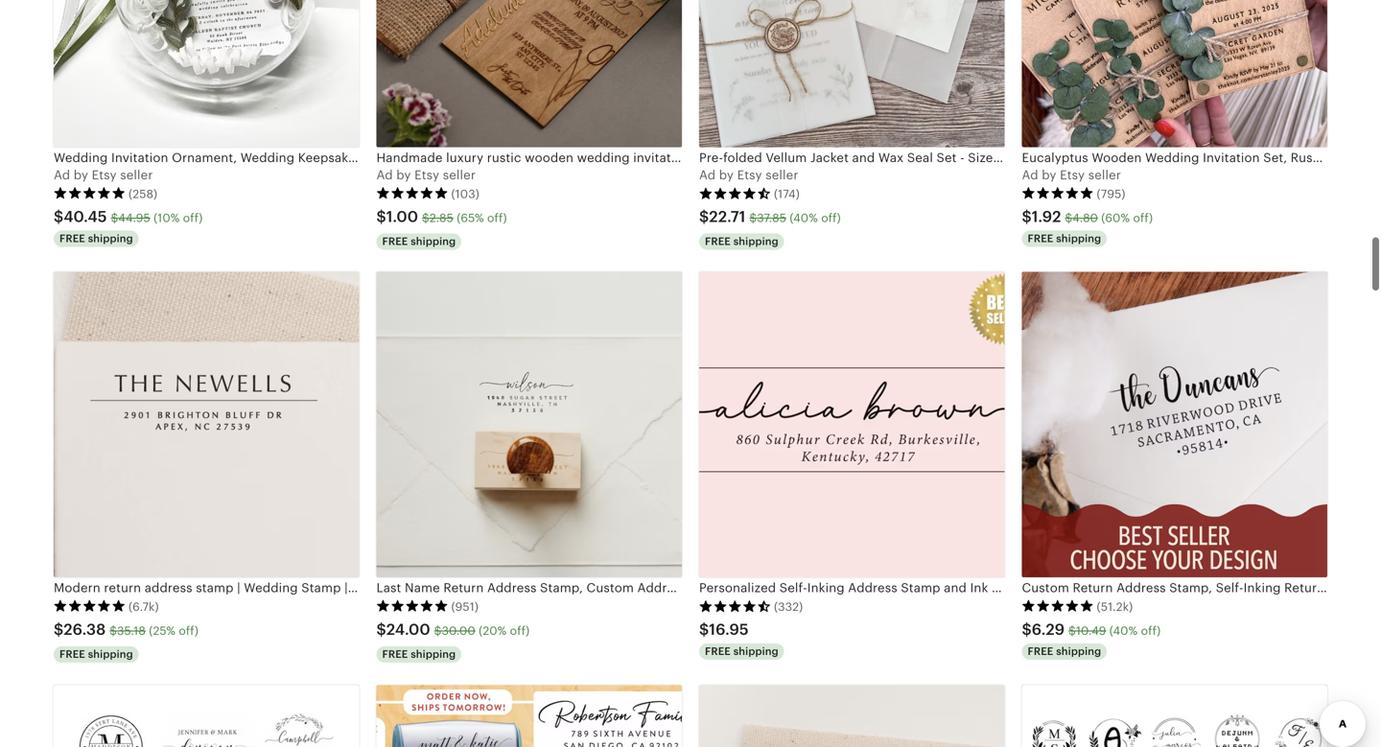 Task type: vqa. For each thing, say whether or not it's contained in the screenshot.
the b
yes



Task type: describe. For each thing, give the bounding box(es) containing it.
superior return address stamp | self inking address stamp | highest rated on etsy | best quality image
[[377, 685, 682, 748]]

a for 22.71
[[700, 168, 708, 182]]

$ 40.45 $ 44.95 (10% off) free shipping
[[54, 208, 203, 245]]

$ 1.00 $ 2.85 (65% off)
[[377, 208, 507, 226]]

free shipping down 22.71 at the top right of the page
[[705, 236, 779, 248]]

a for 1.92
[[1023, 168, 1031, 182]]

5 out of 5 stars image for (795)
[[1023, 187, 1095, 200]]

elegant return address stamp | wedding stamp | save the date | self ink stamper | wood handle | housewarming gift | family stamp | modern image
[[700, 685, 1005, 748]]

y inside wedding invitation ornament, wedding keepsake, wedding gift for couple, a d b y etsy seller
[[81, 168, 88, 182]]

y for 22.71
[[727, 168, 734, 182]]

(60%
[[1102, 212, 1131, 225]]

couple,
[[467, 151, 514, 165]]

5 out of 5 stars image for (258)
[[54, 187, 126, 200]]

22.71
[[709, 208, 746, 226]]

custom return address stamp, self-inking return address stamp, personalized stamp, custom stamps, rubber stamp, #1 etsy return address stamp image
[[1023, 272, 1328, 578]]

shipping inside "$ 40.45 $ 44.95 (10% off) free shipping"
[[88, 233, 133, 245]]

3 a d b y etsy seller from the left
[[1023, 168, 1122, 182]]

26.38
[[64, 621, 106, 639]]

6.29
[[1032, 621, 1065, 639]]

(332)
[[774, 601, 804, 614]]

ornament,
[[172, 151, 237, 165]]

(51.2k)
[[1097, 601, 1134, 614]]

keepsake,
[[298, 151, 359, 165]]

y for 1.00
[[404, 168, 411, 182]]

free down 1.00
[[382, 236, 408, 248]]

eucalyptus wooden wedding invitation set, rustic wedding invitations - arch greenery wedding invitation image
[[1023, 0, 1328, 147]]

$ 1.92 $ 4.80 (60% off) free shipping
[[1023, 208, 1154, 245]]

$ 26.38 $ 35.18 (25% off)
[[54, 621, 199, 639]]

free shipping down 26.38
[[60, 649, 133, 661]]

5 out of 5 stars image for (951)
[[377, 600, 449, 613]]

shipping down 2.85 on the top left of page
[[411, 236, 456, 248]]

b for 1.92
[[1042, 168, 1051, 182]]

off) for 24.00
[[510, 625, 530, 638]]

b for 1.00
[[397, 168, 405, 182]]

(6.7k)
[[129, 601, 159, 614]]

etsy for 22.71
[[738, 168, 763, 182]]

shipping down $ 24.00 $ 30.00 (20% off)
[[411, 649, 456, 661]]

free shipping down 24.00
[[382, 649, 456, 661]]

etsy for 1.92
[[1061, 168, 1086, 182]]

b for 22.71
[[720, 168, 728, 182]]

$ inside $ 1.00 $ 2.85 (65% off)
[[422, 212, 430, 225]]

free down 24.00
[[382, 649, 408, 661]]

1 wedding from the left
[[54, 151, 108, 165]]

a d b y etsy seller for 22.71
[[700, 168, 799, 182]]

free inside $ 1.92 $ 4.80 (60% off) free shipping
[[1028, 233, 1054, 245]]

off) for 1.92
[[1134, 212, 1154, 225]]

seller for 1.00
[[443, 168, 476, 182]]

seller for 22.71
[[766, 168, 799, 182]]

for
[[446, 151, 464, 165]]

off) for 6.29
[[1142, 625, 1161, 638]]

(40% for 22.71
[[790, 212, 819, 225]]

$ inside '$ 26.38 $ 35.18 (25% off)'
[[110, 625, 117, 638]]

$ 6.29 $ 10.49 (40% off) free shipping
[[1023, 621, 1161, 658]]

free shipping down 1.00
[[382, 236, 456, 248]]

5 out of 5 stars image for (6.7k)
[[54, 600, 126, 613]]

shipping inside '$ 6.29 $ 10.49 (40% off) free shipping'
[[1057, 646, 1102, 658]]

a for 1.00
[[377, 168, 385, 182]]

10.49
[[1077, 625, 1107, 638]]

shipping inside $ 16.95 free shipping
[[734, 646, 779, 658]]

free down 22.71 at the top right of the page
[[705, 236, 731, 248]]

last name return address stamp, custom address stamp for wedding invitations, personalized self-inking stamp for save the dates image
[[377, 272, 682, 578]]

5 out of 5 stars image for (103)
[[377, 187, 449, 200]]

y for 1.92
[[1050, 168, 1057, 182]]

invitation
[[111, 151, 168, 165]]

etsy inside wedding invitation ornament, wedding keepsake, wedding gift for couple, a d b y etsy seller
[[92, 168, 117, 182]]

40.45
[[64, 208, 107, 226]]

d for 1.92
[[1031, 168, 1039, 182]]

modern return address stamp | wedding stamp | save the date | self ink stamper | wood handle | housewarming gift | family stamp | minimal image
[[54, 272, 359, 578]]

35.18
[[117, 625, 146, 638]]

44.95
[[118, 212, 150, 225]]



Task type: locate. For each thing, give the bounding box(es) containing it.
y
[[81, 168, 88, 182], [404, 168, 411, 182], [727, 168, 734, 182], [1050, 168, 1057, 182]]

$ inside $ 24.00 $ 30.00 (20% off)
[[434, 625, 442, 638]]

etsy up 4.80
[[1061, 168, 1086, 182]]

(103)
[[452, 187, 480, 200]]

seller inside wedding invitation ornament, wedding keepsake, wedding gift for couple, a d b y etsy seller
[[120, 168, 153, 182]]

off)
[[183, 212, 203, 225], [488, 212, 507, 225], [822, 212, 841, 225], [1134, 212, 1154, 225], [179, 625, 199, 638], [510, 625, 530, 638], [1142, 625, 1161, 638]]

2 b from the left
[[397, 168, 405, 182]]

(951)
[[452, 601, 479, 614]]

1 vertical spatial 4.5 out of 5 stars image
[[700, 600, 772, 613]]

d up 1.92
[[1031, 168, 1039, 182]]

5 out of 5 stars image up 6.29
[[1023, 600, 1095, 613]]

(40% inside '$ 6.29 $ 10.49 (40% off) free shipping'
[[1110, 625, 1138, 638]]

off) right 10.49
[[1142, 625, 1161, 638]]

d for 1.00
[[385, 168, 393, 182]]

y up 1.00
[[404, 168, 411, 182]]

2 a from the left
[[377, 168, 385, 182]]

a d b y etsy seller for 1.00
[[377, 168, 476, 182]]

16.95
[[709, 621, 749, 639]]

personalized self-inking address stamp and ink with name | personalized couples address stamps | custom rubber address stamp embosser image
[[700, 272, 1005, 578]]

a up $ 1.92 $ 4.80 (60% off) free shipping
[[1023, 168, 1031, 182]]

1 vertical spatial (40%
[[1110, 625, 1138, 638]]

3 y from the left
[[727, 168, 734, 182]]

d
[[62, 168, 70, 182], [385, 168, 393, 182], [708, 168, 716, 182], [1031, 168, 1039, 182]]

5 out of 5 stars image up 1.00
[[377, 187, 449, 200]]

a d b y etsy seller down gift in the top of the page
[[377, 168, 476, 182]]

$ 16.95 free shipping
[[700, 621, 779, 658]]

1 horizontal spatial a d b y etsy seller
[[700, 168, 799, 182]]

1 4.5 out of 5 stars image from the top
[[700, 187, 772, 200]]

1.00
[[387, 208, 419, 226]]

(174)
[[774, 187, 800, 200]]

$ 24.00 $ 30.00 (20% off)
[[377, 621, 530, 639]]

3 seller from the left
[[766, 168, 799, 182]]

2 d from the left
[[385, 168, 393, 182]]

b up 1.92
[[1042, 168, 1051, 182]]

4 d from the left
[[1031, 168, 1039, 182]]

0 vertical spatial (40%
[[790, 212, 819, 225]]

shipping down 10.49
[[1057, 646, 1102, 658]]

b up 22.71 at the top right of the page
[[720, 168, 728, 182]]

wedding left "invitation"
[[54, 151, 108, 165]]

2 horizontal spatial a d b y etsy seller
[[1023, 168, 1122, 182]]

(258)
[[129, 187, 158, 200]]

off) right '(25%'
[[179, 625, 199, 638]]

a up $ 1.00 $ 2.85 (65% off)
[[377, 168, 385, 182]]

5 out of 5 stars image
[[54, 187, 126, 200], [377, 187, 449, 200], [1023, 187, 1095, 200], [54, 600, 126, 613], [377, 600, 449, 613], [1023, 600, 1095, 613]]

off) right 37.85
[[822, 212, 841, 225]]

$ inside $ 16.95 free shipping
[[700, 621, 709, 639]]

wedding left gift in the top of the page
[[363, 151, 417, 165]]

free down 40.45
[[60, 233, 85, 245]]

off) right (20%
[[510, 625, 530, 638]]

shipping down 16.95
[[734, 646, 779, 658]]

3 b from the left
[[720, 168, 728, 182]]

off) inside $ 1.92 $ 4.80 (60% off) free shipping
[[1134, 212, 1154, 225]]

shipping down 44.95
[[88, 233, 133, 245]]

y up 22.71 at the top right of the page
[[727, 168, 734, 182]]

0 vertical spatial 4.5 out of 5 stars image
[[700, 187, 772, 200]]

(40% for 6.29
[[1110, 625, 1138, 638]]

5 out of 5 stars image up 1.92
[[1023, 187, 1095, 200]]

(40% down (51.2k)
[[1110, 625, 1138, 638]]

37.85
[[757, 212, 787, 225]]

y up 40.45
[[81, 168, 88, 182]]

seller up (174)
[[766, 168, 799, 182]]

(65%
[[457, 212, 484, 225]]

off) right (60%
[[1134, 212, 1154, 225]]

d up 22.71 at the top right of the page
[[708, 168, 716, 182]]

b inside wedding invitation ornament, wedding keepsake, wedding gift for couple, a d b y etsy seller
[[74, 168, 82, 182]]

4 b from the left
[[1042, 168, 1051, 182]]

1 etsy from the left
[[92, 168, 117, 182]]

seller down for
[[443, 168, 476, 182]]

off) inside the $ 22.71 $ 37.85 (40% off)
[[822, 212, 841, 225]]

self inking address stamp,return address stamp,personalized stamp,wedding address stamp,personalized address stamp,wedding stamp, realtor image
[[54, 685, 359, 748]]

1 seller from the left
[[120, 168, 153, 182]]

wedding left keepsake,
[[241, 151, 295, 165]]

3 etsy from the left
[[738, 168, 763, 182]]

free inside '$ 6.29 $ 10.49 (40% off) free shipping'
[[1028, 646, 1054, 658]]

4.5 out of 5 stars image for (174)
[[700, 187, 772, 200]]

1 a from the left
[[54, 168, 62, 182]]

1 y from the left
[[81, 168, 88, 182]]

d for 22.71
[[708, 168, 716, 182]]

$
[[54, 208, 64, 226], [377, 208, 387, 226], [700, 208, 709, 226], [1023, 208, 1032, 226], [111, 212, 118, 225], [422, 212, 430, 225], [750, 212, 757, 225], [1066, 212, 1073, 225], [54, 621, 64, 639], [377, 621, 387, 639], [700, 621, 709, 639], [1023, 621, 1032, 639], [110, 625, 117, 638], [434, 625, 442, 638], [1069, 625, 1077, 638]]

(20%
[[479, 625, 507, 638]]

2 a d b y etsy seller from the left
[[700, 168, 799, 182]]

wedding invitation ornament, wedding keepsake, wedding gift for couple, image
[[54, 0, 359, 147]]

seller for 1.92
[[1089, 168, 1122, 182]]

off) right (65%
[[488, 212, 507, 225]]

1 d from the left
[[62, 168, 70, 182]]

(40% inside the $ 22.71 $ 37.85 (40% off)
[[790, 212, 819, 225]]

4.5 out of 5 stars image up 22.71 at the top right of the page
[[700, 187, 772, 200]]

shipping down 4.80
[[1057, 233, 1102, 245]]

etsy down gift in the top of the page
[[415, 168, 440, 182]]

off) inside $ 1.00 $ 2.85 (65% off)
[[488, 212, 507, 225]]

0 horizontal spatial wedding
[[54, 151, 108, 165]]

shipping down '$ 26.38 $ 35.18 (25% off)'
[[88, 649, 133, 661]]

free inside $ 16.95 free shipping
[[705, 646, 731, 658]]

$ 22.71 $ 37.85 (40% off)
[[700, 208, 841, 226]]

1 a d b y etsy seller from the left
[[377, 168, 476, 182]]

wedding
[[54, 151, 108, 165], [241, 151, 295, 165], [363, 151, 417, 165]]

(10%
[[154, 212, 180, 225]]

off) inside '$ 26.38 $ 35.18 (25% off)'
[[179, 625, 199, 638]]

1 horizontal spatial (40%
[[1110, 625, 1138, 638]]

off) for 26.38
[[179, 625, 199, 638]]

etsy
[[92, 168, 117, 182], [415, 168, 440, 182], [738, 168, 763, 182], [1061, 168, 1086, 182]]

d up 1.00
[[385, 168, 393, 182]]

2 etsy from the left
[[415, 168, 440, 182]]

free inside "$ 40.45 $ 44.95 (10% off) free shipping"
[[60, 233, 85, 245]]

off) for 22.71
[[822, 212, 841, 225]]

a
[[54, 168, 62, 182], [377, 168, 385, 182], [700, 168, 708, 182], [1023, 168, 1031, 182]]

2 y from the left
[[404, 168, 411, 182]]

4.80
[[1073, 212, 1099, 225]]

4 seller from the left
[[1089, 168, 1122, 182]]

a d b y etsy seller up "(795)"
[[1023, 168, 1122, 182]]

4.5 out of 5 stars image for (332)
[[700, 600, 772, 613]]

a d b y etsy seller
[[377, 168, 476, 182], [700, 168, 799, 182], [1023, 168, 1122, 182]]

b
[[74, 168, 82, 182], [397, 168, 405, 182], [720, 168, 728, 182], [1042, 168, 1051, 182]]

b up 40.45
[[74, 168, 82, 182]]

etsy up the $ 22.71 $ 37.85 (40% off)
[[738, 168, 763, 182]]

a up "$ 40.45 $ 44.95 (10% off) free shipping"
[[54, 168, 62, 182]]

(795)
[[1097, 187, 1126, 200]]

5 out of 5 stars image up 26.38
[[54, 600, 126, 613]]

2.85
[[430, 212, 454, 225]]

3 d from the left
[[708, 168, 716, 182]]

0 horizontal spatial a d b y etsy seller
[[377, 168, 476, 182]]

2 4.5 out of 5 stars image from the top
[[700, 600, 772, 613]]

100+ design , wax seal stamp kit for wedding invitation,fast logistics delivery,personalized wax stamp kit, gift wax stamp kit image
[[1023, 685, 1328, 748]]

(40%
[[790, 212, 819, 225], [1110, 625, 1138, 638]]

seller up "(795)"
[[1089, 168, 1122, 182]]

seller
[[120, 168, 153, 182], [443, 168, 476, 182], [766, 168, 799, 182], [1089, 168, 1122, 182]]

4.5 out of 5 stars image
[[700, 187, 772, 200], [700, 600, 772, 613]]

off) right (10%
[[183, 212, 203, 225]]

free down 6.29
[[1028, 646, 1054, 658]]

off) for 40.45
[[183, 212, 203, 225]]

free
[[60, 233, 85, 245], [1028, 233, 1054, 245], [382, 236, 408, 248], [705, 236, 731, 248], [705, 646, 731, 658], [1028, 646, 1054, 658], [60, 649, 85, 661], [382, 649, 408, 661]]

a inside wedding invitation ornament, wedding keepsake, wedding gift for couple, a d b y etsy seller
[[54, 168, 62, 182]]

off) inside '$ 6.29 $ 10.49 (40% off) free shipping'
[[1142, 625, 1161, 638]]

5 out of 5 stars image up 40.45
[[54, 187, 126, 200]]

a d b y etsy seller up (174)
[[700, 168, 799, 182]]

1 b from the left
[[74, 168, 82, 182]]

0 horizontal spatial (40%
[[790, 212, 819, 225]]

24.00
[[387, 621, 431, 639]]

2 seller from the left
[[443, 168, 476, 182]]

a up the $ 22.71 $ 37.85 (40% off)
[[700, 168, 708, 182]]

1.92
[[1032, 208, 1062, 226]]

5 out of 5 stars image up 24.00
[[377, 600, 449, 613]]

(40% down (174)
[[790, 212, 819, 225]]

y up 1.92
[[1050, 168, 1057, 182]]

etsy for 1.00
[[415, 168, 440, 182]]

d up 40.45
[[62, 168, 70, 182]]

(25%
[[149, 625, 176, 638]]

d inside wedding invitation ornament, wedding keepsake, wedding gift for couple, a d b y etsy seller
[[62, 168, 70, 182]]

shipping down 37.85
[[734, 236, 779, 248]]

3 a from the left
[[700, 168, 708, 182]]

etsy down "invitation"
[[92, 168, 117, 182]]

3 wedding from the left
[[363, 151, 417, 165]]

30.00
[[442, 625, 476, 638]]

off) for 1.00
[[488, 212, 507, 225]]

4 a from the left
[[1023, 168, 1031, 182]]

free down 1.92
[[1028, 233, 1054, 245]]

handmade luxury rustic wooden wedding invitation with a burlap envelope stamped with the letters of the two partners, wedding invitation image
[[377, 0, 682, 147]]

4.5 out of 5 stars image up 16.95
[[700, 600, 772, 613]]

shipping
[[88, 233, 133, 245], [1057, 233, 1102, 245], [411, 236, 456, 248], [734, 236, 779, 248], [734, 646, 779, 658], [1057, 646, 1102, 658], [88, 649, 133, 661], [411, 649, 456, 661]]

wedding invitation ornament, wedding keepsake, wedding gift for couple, a d b y etsy seller
[[54, 151, 514, 182]]

1 horizontal spatial wedding
[[241, 151, 295, 165]]

free down 26.38
[[60, 649, 85, 661]]

off) inside $ 24.00 $ 30.00 (20% off)
[[510, 625, 530, 638]]

free shipping
[[382, 236, 456, 248], [705, 236, 779, 248], [60, 649, 133, 661], [382, 649, 456, 661]]

$ inside the $ 22.71 $ 37.85 (40% off)
[[750, 212, 757, 225]]

off) inside "$ 40.45 $ 44.95 (10% off) free shipping"
[[183, 212, 203, 225]]

b up 1.00
[[397, 168, 405, 182]]

4 y from the left
[[1050, 168, 1057, 182]]

2 horizontal spatial wedding
[[363, 151, 417, 165]]

seller down "invitation"
[[120, 168, 153, 182]]

pre-folded vellum jacket and wax seal set - sized for 5"x7" invitations, a7/a6/square vellum sleeve, vellum wrap, translucent vellum image
[[700, 0, 1005, 147]]

5 out of 5 stars image for (51.2k)
[[1023, 600, 1095, 613]]

4 etsy from the left
[[1061, 168, 1086, 182]]

free down 16.95
[[705, 646, 731, 658]]

shipping inside $ 1.92 $ 4.80 (60% off) free shipping
[[1057, 233, 1102, 245]]

gift
[[420, 151, 443, 165]]

2 wedding from the left
[[241, 151, 295, 165]]



